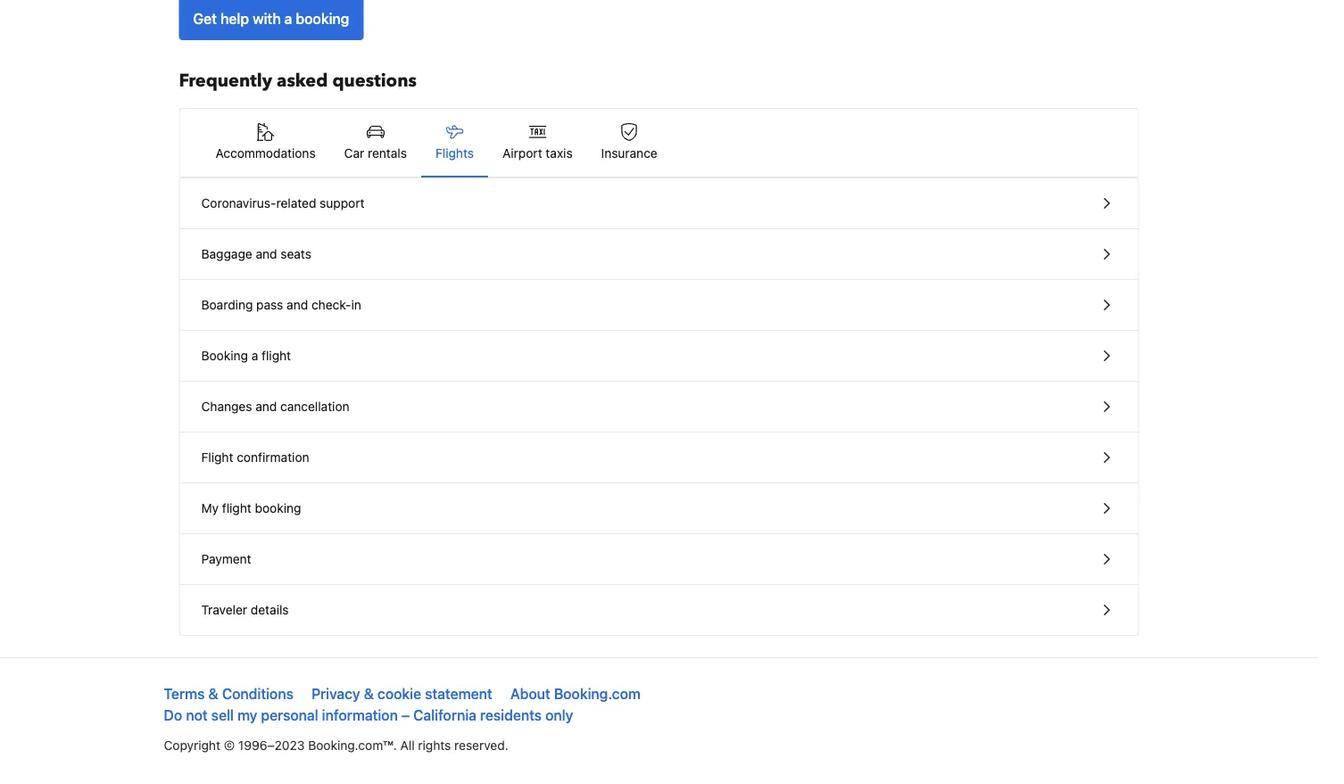 Task type: vqa. For each thing, say whether or not it's contained in the screenshot.
'personal'
yes



Task type: describe. For each thing, give the bounding box(es) containing it.
terms
[[164, 686, 205, 703]]

frequently asked questions
[[179, 69, 417, 93]]

accommodations
[[216, 146, 316, 161]]

–
[[402, 707, 410, 724]]

do
[[164, 707, 182, 724]]

and for cancellation
[[256, 399, 277, 414]]

sell
[[211, 707, 234, 724]]

boarding pass and check-in button
[[180, 280, 1139, 331]]

flight
[[201, 450, 233, 465]]

insurance
[[601, 146, 658, 161]]

flights
[[436, 146, 474, 161]]

about booking.com link
[[510, 686, 641, 703]]

my
[[238, 707, 257, 724]]

residents
[[480, 707, 542, 724]]

airport taxis button
[[488, 109, 587, 177]]

traveler
[[201, 603, 247, 618]]

flight confirmation button
[[180, 433, 1139, 484]]

related
[[276, 196, 316, 211]]

about
[[510, 686, 551, 703]]

booking a flight button
[[180, 331, 1139, 382]]

car rentals
[[344, 146, 407, 161]]

car
[[344, 146, 364, 161]]

cancellation
[[280, 399, 350, 414]]

frequently
[[179, 69, 272, 93]]

traveler details
[[201, 603, 289, 618]]

1 vertical spatial booking
[[255, 501, 301, 516]]

help
[[221, 10, 249, 27]]

payment
[[201, 552, 251, 567]]

and for seats
[[256, 247, 277, 262]]

details
[[251, 603, 289, 618]]

statement
[[425, 686, 492, 703]]

& for privacy
[[364, 686, 374, 703]]

baggage
[[201, 247, 252, 262]]

about booking.com do not sell my personal information – california residents only
[[164, 686, 641, 724]]

and inside button
[[287, 298, 308, 312]]

my flight booking button
[[180, 484, 1139, 535]]

privacy & cookie statement
[[312, 686, 492, 703]]

pass
[[256, 298, 283, 312]]

only
[[546, 707, 573, 724]]

support
[[320, 196, 365, 211]]

baggage and seats button
[[180, 229, 1139, 280]]

booking
[[201, 349, 248, 363]]

car rentals button
[[330, 109, 421, 177]]



Task type: locate. For each thing, give the bounding box(es) containing it.
& up sell
[[208, 686, 219, 703]]

& up do not sell my personal information – california residents only link at the bottom
[[364, 686, 374, 703]]

booking right with
[[296, 10, 349, 27]]

1 vertical spatial and
[[287, 298, 308, 312]]

asked
[[277, 69, 328, 93]]

insurance button
[[587, 109, 672, 177]]

confirmation
[[237, 450, 309, 465]]

airport taxis
[[503, 146, 573, 161]]

boarding
[[201, 298, 253, 312]]

and right changes
[[256, 399, 277, 414]]

payment button
[[180, 535, 1139, 586]]

0 vertical spatial a
[[284, 10, 292, 27]]

coronavirus-related support button
[[180, 179, 1139, 229]]

rentals
[[368, 146, 407, 161]]

2 & from the left
[[364, 686, 374, 703]]

copyright
[[164, 739, 220, 753]]

booking.com™.
[[308, 739, 397, 753]]

privacy
[[312, 686, 360, 703]]

1 horizontal spatial a
[[284, 10, 292, 27]]

booking.com
[[554, 686, 641, 703]]

a
[[284, 10, 292, 27], [252, 349, 258, 363]]

a right the booking
[[252, 349, 258, 363]]

and
[[256, 247, 277, 262], [287, 298, 308, 312], [256, 399, 277, 414]]

get help with a booking button
[[179, 0, 364, 40]]

booking
[[296, 10, 349, 27], [255, 501, 301, 516]]

changes
[[201, 399, 252, 414]]

privacy & cookie statement link
[[312, 686, 492, 703]]

tab list
[[180, 109, 1139, 179]]

seats
[[281, 247, 311, 262]]

and right pass
[[287, 298, 308, 312]]

1 & from the left
[[208, 686, 219, 703]]

boarding pass and check-in
[[201, 298, 361, 312]]

airport
[[503, 146, 542, 161]]

cookie
[[378, 686, 421, 703]]

0 horizontal spatial a
[[252, 349, 258, 363]]

flight right my
[[222, 501, 252, 516]]

and inside button
[[256, 247, 277, 262]]

1 vertical spatial a
[[252, 349, 258, 363]]

coronavirus-related support
[[201, 196, 365, 211]]

flight inside my flight booking button
[[222, 501, 252, 516]]

0 vertical spatial booking
[[296, 10, 349, 27]]

1 horizontal spatial flight
[[262, 349, 291, 363]]

reserved.
[[455, 739, 509, 753]]

changes and cancellation
[[201, 399, 350, 414]]

1996–2023
[[238, 739, 305, 753]]

information
[[322, 707, 398, 724]]

all
[[400, 739, 415, 753]]

baggage and seats
[[201, 247, 311, 262]]

and inside 'button'
[[256, 399, 277, 414]]

my flight booking
[[201, 501, 301, 516]]

california
[[414, 707, 477, 724]]

0 vertical spatial and
[[256, 247, 277, 262]]

0 vertical spatial flight
[[262, 349, 291, 363]]

accommodations button
[[201, 109, 330, 177]]

booking a flight
[[201, 349, 291, 363]]

0 horizontal spatial flight
[[222, 501, 252, 516]]

terms & conditions link
[[164, 686, 294, 703]]

get help with a booking
[[193, 10, 349, 27]]

conditions
[[222, 686, 294, 703]]

©
[[224, 739, 235, 753]]

1 vertical spatial flight
[[222, 501, 252, 516]]

taxis
[[546, 146, 573, 161]]

traveler details button
[[180, 586, 1139, 636]]

flight inside booking a flight button
[[262, 349, 291, 363]]

with
[[253, 10, 281, 27]]

copyright © 1996–2023 booking.com™. all rights reserved.
[[164, 739, 509, 753]]

0 horizontal spatial &
[[208, 686, 219, 703]]

coronavirus-
[[201, 196, 276, 211]]

a right with
[[284, 10, 292, 27]]

do not sell my personal information – california residents only link
[[164, 707, 573, 724]]

rights
[[418, 739, 451, 753]]

2 vertical spatial and
[[256, 399, 277, 414]]

& for terms
[[208, 686, 219, 703]]

in
[[351, 298, 361, 312]]

flight up 'changes and cancellation'
[[262, 349, 291, 363]]

flight confirmation
[[201, 450, 309, 465]]

get
[[193, 10, 217, 27]]

flights button
[[421, 109, 488, 177]]

and left seats
[[256, 247, 277, 262]]

my
[[201, 501, 219, 516]]

tab list containing accommodations
[[180, 109, 1139, 179]]

not
[[186, 707, 208, 724]]

terms & conditions
[[164, 686, 294, 703]]

questions
[[332, 69, 417, 93]]

1 horizontal spatial &
[[364, 686, 374, 703]]

&
[[208, 686, 219, 703], [364, 686, 374, 703]]

personal
[[261, 707, 318, 724]]

check-
[[312, 298, 351, 312]]

changes and cancellation button
[[180, 382, 1139, 433]]

booking down confirmation
[[255, 501, 301, 516]]

flight
[[262, 349, 291, 363], [222, 501, 252, 516]]



